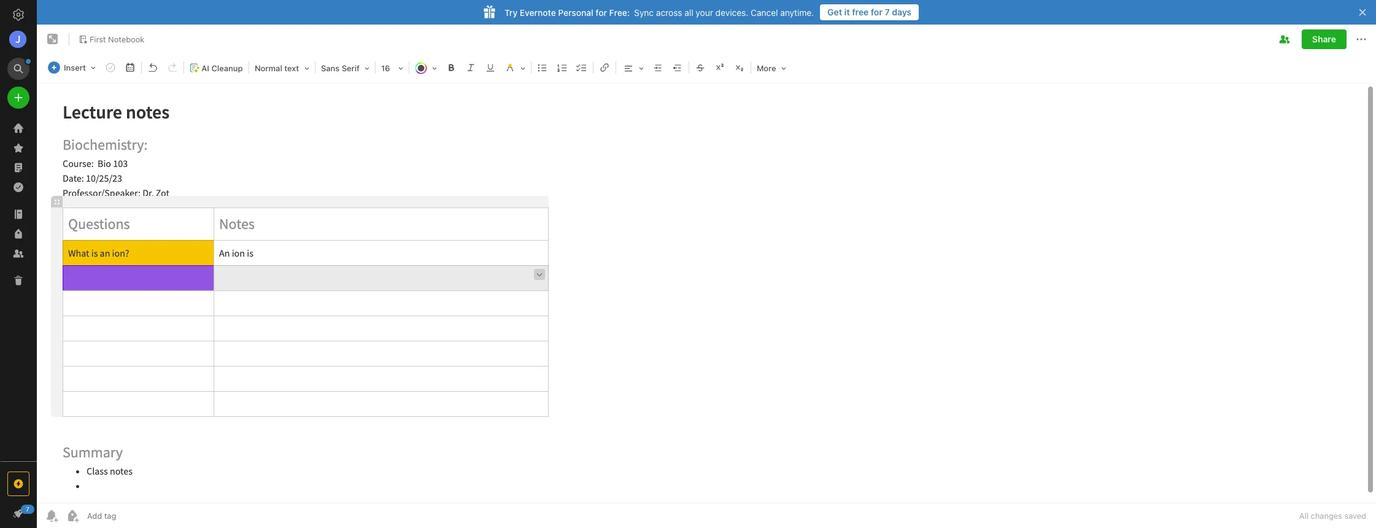 Task type: locate. For each thing, give the bounding box(es) containing it.
all changes saved
[[1300, 511, 1367, 521]]

free
[[852, 7, 869, 17]]

7
[[885, 7, 890, 17], [26, 505, 29, 513]]

bulleted list image
[[534, 59, 551, 76]]

1 vertical spatial 7
[[26, 505, 29, 513]]

sans serif
[[321, 63, 360, 73]]

7 left days
[[885, 7, 890, 17]]

it
[[845, 7, 850, 17]]

insert
[[64, 63, 86, 72]]

Font family field
[[317, 59, 374, 77]]

1 horizontal spatial 7
[[885, 7, 890, 17]]

outdent image
[[669, 59, 687, 76]]

1 for from the left
[[871, 7, 883, 17]]

sans
[[321, 63, 340, 73]]

More actions field
[[1355, 29, 1369, 49]]

1 horizontal spatial for
[[871, 7, 883, 17]]

for
[[871, 7, 883, 17], [596, 7, 607, 18]]

try evernote personal for free: sync across all your devices. cancel anytime.
[[505, 7, 814, 18]]

text
[[285, 63, 299, 73]]

account image
[[9, 31, 26, 48]]

for left free:
[[596, 7, 607, 18]]

7 left 'click to expand' icon
[[26, 505, 29, 513]]

0 horizontal spatial for
[[596, 7, 607, 18]]

sync
[[634, 7, 654, 18]]

ai
[[202, 63, 209, 73]]

0 horizontal spatial 7
[[26, 505, 29, 513]]

for inside get it free for 7 days button
[[871, 7, 883, 17]]

tree
[[0, 119, 37, 461]]

underline image
[[482, 59, 499, 76]]

16
[[381, 63, 390, 73]]

for for 7
[[871, 7, 883, 17]]

note window element
[[37, 25, 1377, 528]]

indent image
[[650, 59, 667, 76]]

insert link image
[[596, 59, 613, 76]]

Heading level field
[[251, 59, 314, 77]]

Alignment field
[[618, 59, 648, 77]]

normal text
[[255, 63, 299, 73]]

strikethrough image
[[692, 59, 709, 76]]

upgrade image
[[11, 477, 26, 491]]

get
[[828, 7, 843, 17]]

Highlight field
[[500, 59, 530, 77]]

for right 'free'
[[871, 7, 883, 17]]

Help and Learning task checklist field
[[0, 504, 37, 523]]

add tag image
[[65, 508, 80, 523]]

normal
[[255, 63, 282, 73]]

0 vertical spatial 7
[[885, 7, 890, 17]]

2 for from the left
[[596, 7, 607, 18]]

numbered list image
[[554, 59, 571, 76]]

italic image
[[462, 59, 480, 76]]

subscript image
[[731, 59, 749, 76]]

anytime.
[[781, 7, 814, 18]]

undo image
[[144, 59, 161, 76]]

free:
[[610, 7, 630, 18]]



Task type: vqa. For each thing, say whether or not it's contained in the screenshot.
the Notes link
no



Task type: describe. For each thing, give the bounding box(es) containing it.
try
[[505, 7, 518, 18]]

expand note image
[[45, 32, 60, 47]]

Insert field
[[45, 59, 100, 76]]

serif
[[342, 63, 360, 73]]

Add tag field
[[86, 510, 178, 521]]

all
[[1300, 511, 1309, 521]]

Account field
[[0, 27, 37, 52]]

evernote
[[520, 7, 556, 18]]

7 inside get it free for 7 days button
[[885, 7, 890, 17]]

devices.
[[716, 7, 749, 18]]

saved
[[1345, 511, 1367, 521]]

settings image
[[11, 7, 26, 22]]

Font color field
[[411, 59, 441, 77]]

for for free:
[[596, 7, 607, 18]]

More field
[[753, 59, 791, 77]]

share button
[[1302, 29, 1347, 49]]

7 inside 7 field
[[26, 505, 29, 513]]

changes
[[1311, 511, 1343, 521]]

cancel
[[751, 7, 778, 18]]

ai cleanup
[[202, 63, 243, 73]]

first
[[90, 34, 106, 44]]

all
[[685, 7, 694, 18]]

superscript image
[[712, 59, 729, 76]]

across
[[656, 7, 683, 18]]

Font size field
[[377, 59, 408, 77]]

days
[[892, 7, 912, 17]]

more
[[757, 63, 777, 73]]

notebook
[[108, 34, 145, 44]]

first notebook button
[[74, 31, 149, 48]]

calendar event image
[[122, 59, 139, 76]]

click to expand image
[[32, 505, 41, 520]]

ai cleanup button
[[185, 59, 247, 77]]

add a reminder image
[[44, 508, 59, 523]]

personal
[[558, 7, 594, 18]]

first notebook
[[90, 34, 145, 44]]

Note Editor text field
[[37, 84, 1377, 503]]

checklist image
[[574, 59, 591, 76]]

share
[[1313, 34, 1337, 44]]

more actions image
[[1355, 32, 1369, 47]]

get it free for 7 days button
[[821, 4, 919, 20]]

your
[[696, 7, 713, 18]]

home image
[[11, 121, 26, 136]]

bold image
[[443, 59, 460, 76]]

cleanup
[[212, 63, 243, 73]]

get it free for 7 days
[[828, 7, 912, 17]]



